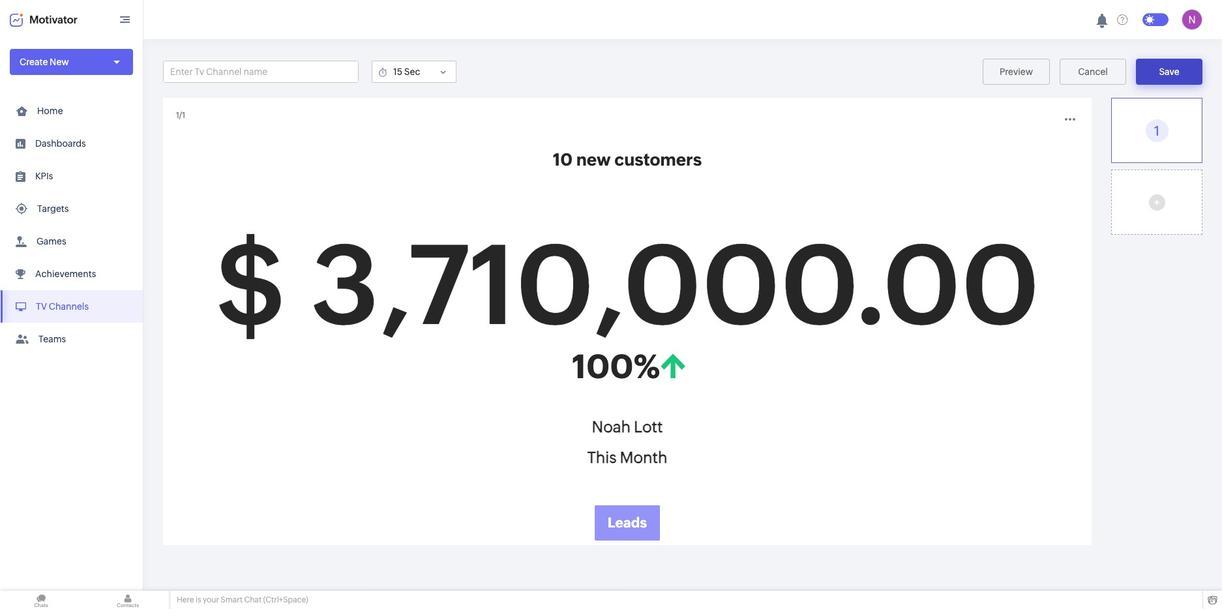 Task type: locate. For each thing, give the bounding box(es) containing it.
teams
[[39, 334, 66, 345]]

motivator
[[29, 13, 78, 26]]

100%
[[572, 348, 661, 386]]

preview
[[1000, 67, 1034, 77]]

smart
[[221, 596, 243, 605]]

month
[[620, 449, 668, 467]]

list
[[0, 95, 143, 356]]

new
[[577, 150, 611, 170]]

tv
[[36, 301, 47, 312]]

10
[[553, 150, 573, 170]]

1 inside 1 +
[[1155, 123, 1160, 138]]

list containing home
[[0, 95, 143, 356]]

0 horizontal spatial 1
[[176, 111, 179, 120]]

save
[[1160, 67, 1180, 77]]

lott
[[634, 418, 663, 436]]

15 Sec field
[[372, 61, 457, 83]]

help image
[[1118, 14, 1129, 25]]

/
[[179, 111, 182, 120]]

15
[[394, 67, 403, 77]]

here is your smart chat (ctrl+space)
[[177, 596, 309, 605]]

10 new customers
[[553, 150, 702, 170]]

1 for 1 / 1
[[176, 111, 179, 120]]

noah lott
[[592, 418, 663, 436]]

3,710,000.00
[[310, 222, 1040, 348]]

1 for 1 +
[[1155, 123, 1160, 138]]

channels
[[49, 301, 89, 312]]

(ctrl+space)
[[263, 596, 309, 605]]

tv channels
[[36, 301, 89, 312]]

dashboards
[[35, 138, 86, 149]]

sec
[[404, 67, 421, 77]]

here
[[177, 596, 194, 605]]

customers
[[615, 150, 702, 170]]

$ 3,710,000.00 100%
[[215, 222, 1040, 386]]

is
[[196, 596, 201, 605]]

create
[[20, 57, 48, 67]]

1 / 1
[[176, 111, 185, 120]]

1
[[176, 111, 179, 120], [182, 111, 185, 120], [1155, 123, 1160, 138]]

2 horizontal spatial 1
[[1155, 123, 1160, 138]]

$
[[215, 222, 286, 348]]

targets
[[37, 204, 69, 214]]

cancel button
[[1060, 59, 1127, 85]]

noah
[[592, 418, 631, 436]]



Task type: describe. For each thing, give the bounding box(es) containing it.
preview button
[[983, 59, 1051, 85]]

Enter Tv Channel name text field
[[164, 61, 358, 82]]

1 horizontal spatial 1
[[182, 111, 185, 120]]

user image
[[1182, 9, 1203, 30]]

15 sec
[[394, 67, 421, 77]]

leads
[[608, 516, 647, 531]]

create new
[[20, 57, 69, 67]]

achievements
[[35, 269, 96, 279]]

this month
[[588, 449, 668, 467]]

1 +
[[1155, 123, 1160, 208]]

kpis
[[35, 171, 53, 181]]

this
[[588, 449, 617, 467]]

chat
[[244, 596, 262, 605]]

contacts image
[[87, 591, 169, 610]]

home
[[37, 106, 63, 116]]

chats image
[[0, 591, 82, 610]]

new
[[50, 57, 69, 67]]

cancel
[[1079, 67, 1109, 77]]

your
[[203, 596, 219, 605]]

games
[[37, 236, 66, 247]]

save button
[[1137, 59, 1203, 85]]

+
[[1155, 196, 1160, 208]]



Task type: vqa. For each thing, say whether or not it's contained in the screenshot.
"Calendar" image
no



